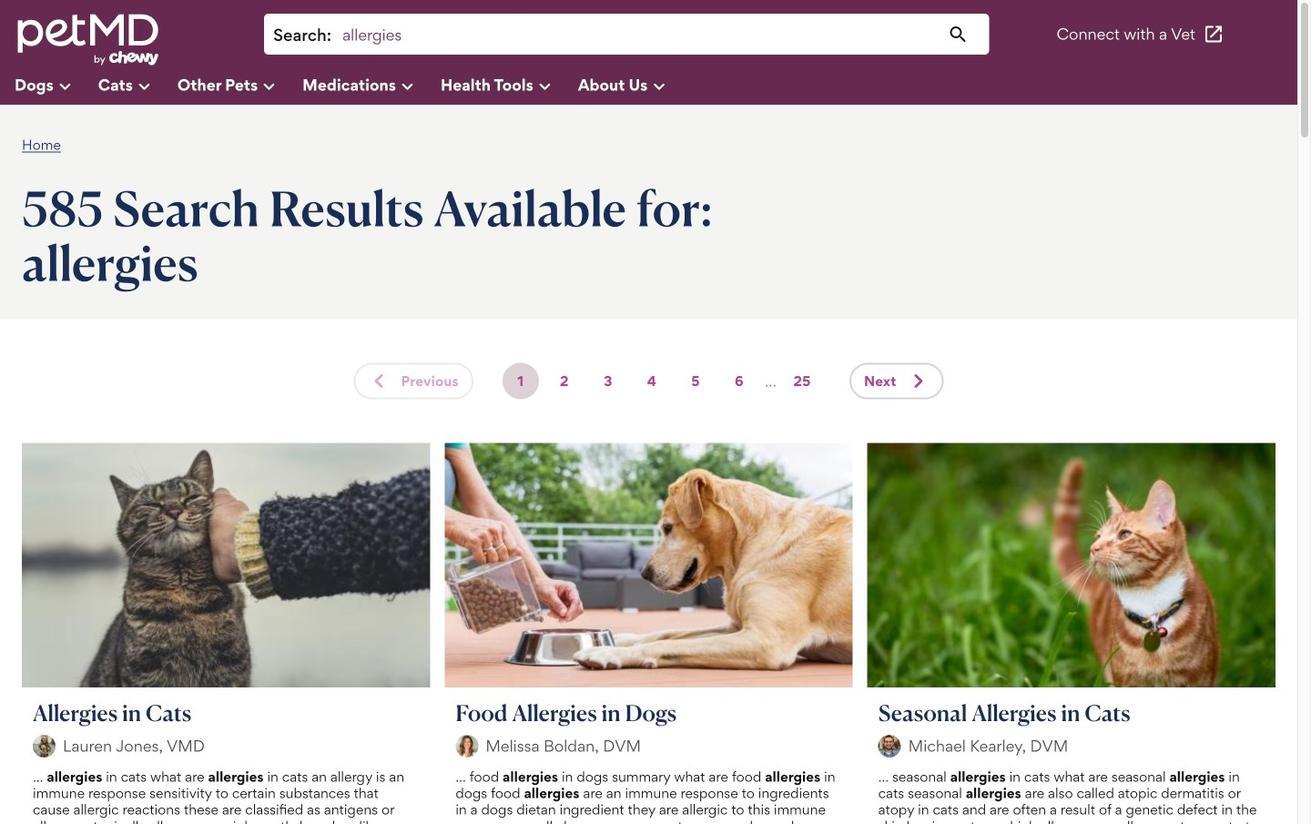 Task type: locate. For each thing, give the bounding box(es) containing it.
0 horizontal spatial by image
[[33, 735, 56, 758]]

None text field
[[341, 23, 981, 47]]

1 horizontal spatial by image
[[456, 735, 479, 758]]

petmd home image
[[15, 12, 160, 68]]

2 horizontal spatial by image
[[879, 735, 902, 758]]

next page image
[[904, 367, 933, 396]]

by image
[[33, 735, 56, 758], [456, 735, 479, 758], [879, 735, 902, 758]]

3 by image from the left
[[879, 735, 902, 758]]



Task type: describe. For each thing, give the bounding box(es) containing it.
2 by image from the left
[[456, 735, 479, 758]]

1 by image from the left
[[33, 735, 56, 758]]



Task type: vqa. For each thing, say whether or not it's contained in the screenshot.
2nd by image from left
yes



